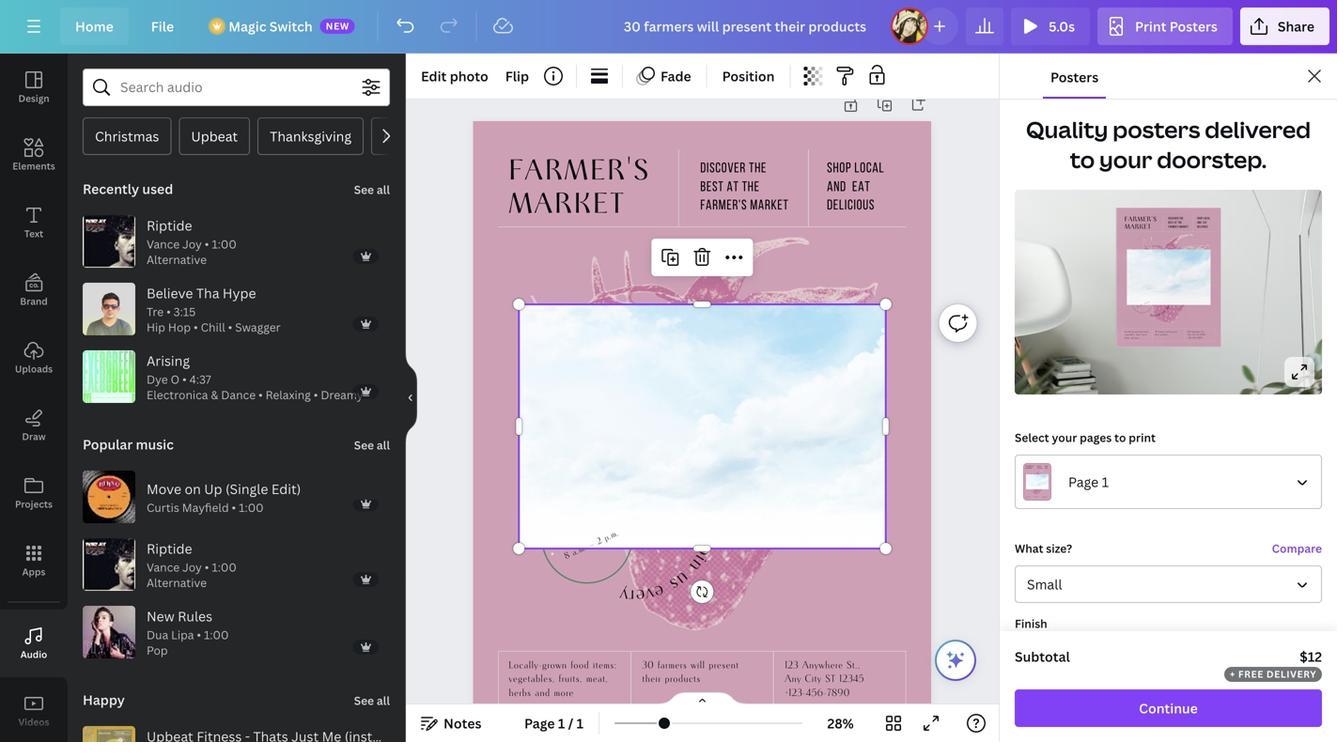 Task type: describe. For each thing, give the bounding box(es) containing it.
30 inside "locally-grown food items: vegetables, fruits, meat, herbs and more 30 farmers will present their products 123 anywhere st., any city st 12345 +123-456-7890 shop local and eat delicious"
[[1156, 331, 1158, 333]]

edit photo
[[421, 67, 489, 85]]

compare
[[1273, 541, 1323, 556]]

• right tre
[[166, 304, 171, 320]]

items: for locally-grown food items: vegetables, fruits, meat, herbs and more
[[593, 660, 618, 672]]

edit
[[421, 67, 447, 85]]

+123- inside 123 anywhere st., any city st 12345 +123-456-7890
[[785, 688, 807, 700]]

uploads
[[15, 363, 53, 376]]

and inside shop local and
[[828, 181, 847, 195]]

christmas button
[[83, 118, 171, 155]]

0 vertical spatial 8 a.m. — 2 p.m.
[[1137, 301, 1151, 308]]

meat, for locally-grown food items: vegetables, fruits, meat, herbs and more
[[587, 674, 609, 686]]

page 1 / 1
[[525, 715, 584, 733]]

delicious inside "locally-grown food items: vegetables, fruits, meat, herbs and more 30 farmers will present their products 123 anywhere st., any city st 12345 +123-456-7890 shop local and eat delicious"
[[1198, 226, 1209, 229]]

0 horizontal spatial at
[[727, 181, 740, 195]]

up
[[204, 480, 222, 498]]

0 vertical spatial p.m.
[[1147, 301, 1151, 304]]

hop
[[168, 320, 191, 335]]

What size? button
[[1015, 566, 1323, 603]]

apps button
[[0, 527, 68, 595]]

doorstep.
[[1158, 144, 1267, 175]]

• right the dance
[[259, 388, 263, 403]]

small
[[1028, 576, 1063, 594]]

used
[[142, 180, 173, 198]]

fruits, for locally-grown food items: vegetables, fruits, meat, herbs and more 30 farmers will present their products 123 anywhere st., any city st 12345 +123-456-7890 shop local and eat delicious
[[1137, 334, 1142, 337]]

see for move on up (single edit)
[[354, 438, 374, 453]]

1 vertical spatial at
[[1175, 221, 1178, 225]]

what
[[1015, 541, 1044, 556]]

anywhere inside "locally-grown food items: vegetables, fruits, meat, herbs and more 30 farmers will present their products 123 anywhere st., any city st 12345 +123-456-7890 shop local and eat delicious"
[[1192, 331, 1201, 333]]

grown for locally-grown food items: vegetables, fruits, meat, herbs and more 30 farmers will present their products 123 anywhere st., any city st 12345 +123-456-7890 shop local and eat delicious
[[1133, 331, 1139, 333]]

photo
[[450, 67, 489, 85]]

city inside "locally-grown food items: vegetables, fruits, meat, herbs and more 30 farmers will present their products 123 anywhere st., any city st 12345 +123-456-7890 shop local and eat delicious"
[[1193, 334, 1197, 337]]

magic switch
[[229, 17, 313, 35]]

Search audio search field
[[120, 70, 353, 105]]

28% button
[[810, 709, 871, 739]]

select your pages to print
[[1015, 430, 1156, 446]]

notes button
[[414, 709, 489, 739]]

anywhere inside 123 anywhere st., any city st 12345 +123-456-7890
[[803, 660, 844, 672]]

1 alternative from the top
[[147, 252, 207, 268]]

1 riptide from the top
[[147, 217, 192, 235]]

quality posters delivered to your doorstep.
[[1026, 114, 1312, 175]]

tha
[[196, 284, 220, 302]]

1 horizontal spatial farmer's market
[[1125, 215, 1158, 231]]

page 1
[[1069, 473, 1109, 491]]

posters inside button
[[1051, 68, 1099, 86]]

v
[[644, 581, 657, 609]]

videos
[[18, 716, 49, 729]]

0 horizontal spatial p.m.
[[603, 528, 621, 544]]

shop inside "locally-grown food items: vegetables, fruits, meat, herbs and more 30 farmers will present their products 123 anywhere st., any city st 12345 +123-456-7890 shop local and eat delicious"
[[1198, 217, 1203, 220]]

locally- for locally-grown food items: vegetables, fruits, meat, herbs and more
[[509, 660, 543, 672]]

audio button
[[0, 610, 68, 678]]

switch
[[270, 17, 313, 35]]

music
[[136, 436, 174, 454]]

home link
[[60, 8, 129, 45]]

1:00 down (single
[[239, 500, 264, 515]]

0 horizontal spatial your
[[1052, 430, 1078, 446]]

1 horizontal spatial a.m.
[[1139, 304, 1143, 308]]

present inside "locally-grown food items: vegetables, fruits, meat, herbs and more 30 farmers will present their products 123 anywhere st., any city st 12345 +123-456-7890 shop local and eat delicious"
[[1171, 331, 1178, 333]]

2 alternative, 60 seconds element from the top
[[147, 560, 237, 591]]

0 horizontal spatial discover
[[701, 162, 747, 176]]

swagger
[[235, 320, 281, 335]]

1 alternative, 60 seconds element from the top
[[147, 236, 237, 268]]

elements button
[[0, 121, 68, 189]]

456- inside 123 anywhere st., any city st 12345 +123-456-7890
[[807, 688, 828, 700]]

products inside "30 farmers will present their products"
[[665, 674, 701, 686]]

page for page 1
[[1069, 473, 1099, 491]]

rules
[[178, 608, 213, 626]]

123 anywhere st., any city st 12345 +123-456-7890
[[785, 660, 865, 700]]

locally- for locally-grown food items: vegetables, fruits, meat, herbs and more 30 farmers will present their products 123 anywhere st., any city st 12345 +123-456-7890 shop local and eat delicious
[[1125, 331, 1133, 333]]

• up rules
[[205, 560, 209, 575]]

u
[[672, 566, 696, 593]]

city inside 123 anywhere st., any city st 12345 +123-456-7890
[[806, 674, 822, 686]]

r
[[629, 583, 636, 610]]

&
[[211, 388, 218, 403]]

shop inside shop local and
[[828, 162, 852, 176]]

1 vertical spatial —
[[587, 539, 597, 551]]

believe
[[147, 284, 193, 302]]

0 horizontal spatial e
[[635, 583, 647, 610]]

o
[[171, 372, 180, 387]]

and inside locally-grown food items: vegetables, fruits, meat, herbs and more
[[535, 688, 551, 700]]

size?
[[1047, 541, 1073, 556]]

delivered
[[1205, 114, 1312, 145]]

dye
[[147, 372, 168, 387]]

hype
[[223, 284, 256, 302]]

new rules
[[147, 608, 213, 626]]

grown for locally-grown food items: vegetables, fruits, meat, herbs and more
[[543, 660, 568, 672]]

subtotal
[[1015, 648, 1071, 666]]

flip
[[506, 67, 529, 85]]

1 horizontal spatial 2
[[1145, 302, 1147, 305]]

share
[[1278, 17, 1315, 35]]

calm button
[[371, 118, 428, 155]]

Design title text field
[[609, 8, 884, 45]]

posters
[[1113, 114, 1201, 145]]

vegetables, for locally-grown food items: vegetables, fruits, meat, herbs and more
[[509, 674, 556, 686]]

n
[[683, 554, 711, 578]]

their inside "locally-grown food items: vegetables, fruits, meat, herbs and more 30 farmers will present their products 123 anywhere st., any city st 12345 +123-456-7890 shop local and eat delicious"
[[1156, 334, 1160, 337]]

curtis mayfield • 1:00
[[147, 500, 264, 515]]

more for locally-grown food items: vegetables, fruits, meat, herbs and more
[[554, 688, 574, 700]]

apps
[[22, 566, 45, 579]]

1 horizontal spatial 1
[[577, 715, 584, 733]]

new
[[326, 20, 350, 32]]

dua
[[147, 627, 168, 643]]

fade
[[661, 67, 692, 85]]

page 1 button
[[1015, 455, 1323, 509]]

s
[[665, 572, 686, 598]]

0 horizontal spatial delicious
[[828, 199, 876, 213]]

herbs for locally-grown food items: vegetables, fruits, meat, herbs and more
[[509, 688, 532, 700]]

0 horizontal spatial discover the best at the farmer's market
[[701, 162, 790, 213]]

st., inside 123 anywhere st., any city st 12345 +123-456-7890
[[847, 660, 861, 672]]

file button
[[136, 8, 189, 45]]

3 all from the top
[[377, 693, 390, 709]]

file
[[151, 17, 174, 35]]

home
[[75, 17, 114, 35]]

page for page 1 / 1
[[525, 715, 555, 733]]

0 vertical spatial —
[[1143, 303, 1145, 306]]

main menu bar
[[0, 0, 1338, 54]]

believe tha hype
[[147, 284, 256, 302]]

see all button for riptide
[[352, 170, 392, 208]]

electronica
[[147, 388, 208, 403]]

1 for page 1
[[1102, 473, 1109, 491]]

2 alternative from the top
[[147, 576, 207, 591]]

thanksgiving
[[270, 127, 352, 145]]

3 see all button from the top
[[352, 682, 392, 719]]

position button
[[715, 61, 783, 91]]

posters inside dropdown button
[[1170, 17, 1218, 35]]

continue button
[[1015, 690, 1323, 728]]

notes
[[444, 715, 482, 733]]

present inside "30 farmers will present their products"
[[709, 660, 740, 672]]

+123- inside "locally-grown food items: vegetables, fruits, meat, herbs and more 30 farmers will present their products 123 anywhere st., any city st 12345 +123-456-7890 shop local and eat delicious"
[[1188, 337, 1193, 340]]

free
[[1239, 668, 1264, 681]]

projects button
[[0, 460, 68, 527]]

2 vance joy • 1:00 alternative from the top
[[147, 560, 237, 591]]

meat, for locally-grown food items: vegetables, fruits, meat, herbs and more 30 farmers will present their products 123 anywhere st., any city st 12345 +123-456-7890 shop local and eat delicious
[[1143, 334, 1148, 337]]

edit)
[[272, 480, 301, 498]]

move
[[147, 480, 181, 498]]

show pages image
[[658, 692, 748, 707]]

thanksgiving button
[[258, 118, 364, 155]]

text button
[[0, 189, 68, 257]]

audio
[[20, 649, 47, 661]]

upbeat
[[191, 127, 238, 145]]

see for riptide
[[354, 182, 374, 197]]

hide image
[[405, 353, 417, 443]]

/
[[568, 715, 574, 733]]

5.0s button
[[1012, 8, 1091, 45]]

eat inside 'eat delicious'
[[853, 181, 871, 195]]

all for move on up (single edit)
[[377, 438, 390, 453]]

continue
[[1140, 700, 1198, 718]]

edit photo button
[[414, 61, 496, 91]]

0 vertical spatial wednesday
[[1136, 298, 1150, 306]]

dye o • 4:37 electronica & dance • relaxing • dreamy
[[147, 372, 363, 403]]

• inside dua lipa • 1:00 pop
[[197, 627, 201, 643]]

st inside "locally-grown food items: vegetables, fruits, meat, herbs and more 30 farmers will present their products 123 anywhere st., any city st 12345 +123-456-7890 shop local and eat delicious"
[[1197, 334, 1200, 337]]



Task type: locate. For each thing, give the bounding box(es) containing it.
their inside "30 farmers will present their products"
[[643, 674, 662, 686]]

1 horizontal spatial herbs
[[1125, 337, 1130, 340]]

relaxing
[[266, 388, 311, 403]]

0 horizontal spatial 456-
[[807, 688, 828, 700]]

more inside locally-grown food items: vegetables, fruits, meat, herbs and more
[[554, 688, 574, 700]]

locally-
[[1125, 331, 1133, 333], [509, 660, 543, 672]]

i
[[689, 550, 714, 568]]

your left the pages
[[1052, 430, 1078, 446]]

1 vertical spatial delicious
[[1198, 226, 1209, 229]]

0 horizontal spatial will
[[691, 660, 706, 672]]

locally- inside "locally-grown food items: vegetables, fruits, meat, herbs and more 30 farmers will present their products 123 anywhere st., any city st 12345 +123-456-7890 shop local and eat delicious"
[[1125, 331, 1133, 333]]

7890 inside "locally-grown food items: vegetables, fruits, meat, herbs and more 30 farmers will present their products 123 anywhere st., any city st 12345 +123-456-7890 shop local and eat delicious"
[[1198, 337, 1203, 340]]

30 inside "30 farmers will present their products"
[[643, 660, 655, 672]]

1 vertical spatial wednesday
[[558, 516, 616, 553]]

1 vertical spatial more
[[554, 688, 574, 700]]

p.m.
[[1147, 301, 1151, 304], [603, 528, 621, 544]]

delivery
[[1267, 668, 1317, 681]]

recently used
[[83, 180, 173, 198]]

0 horizontal spatial 12345
[[840, 674, 865, 686]]

print posters
[[1136, 17, 1218, 35]]

vance up 'believe'
[[147, 236, 180, 252]]

1 vertical spatial farmers
[[658, 660, 688, 672]]

1 left /
[[558, 715, 565, 733]]

28%
[[828, 715, 854, 733]]

hip hop, chill, swagger, 195 seconds element
[[147, 304, 281, 336]]

0 vertical spatial alternative
[[147, 252, 207, 268]]

1 vertical spatial 8
[[563, 550, 572, 562]]

8 a.m. — 2 p.m.
[[1137, 301, 1151, 308], [563, 528, 621, 562]]

present
[[1171, 331, 1178, 333], [709, 660, 740, 672]]

1 see from the top
[[354, 182, 374, 197]]

• right o
[[182, 372, 187, 387]]

• right hop
[[194, 320, 198, 335]]

123
[[1188, 331, 1191, 333], [785, 660, 799, 672]]

electronica & dance, relaxing, dreamy, 277 seconds element
[[147, 372, 363, 403]]

2 see all button from the top
[[352, 426, 392, 463]]

see all left notes button
[[354, 693, 390, 709]]

0 vertical spatial vance joy • 1:00 alternative
[[147, 236, 237, 268]]

12345 inside 123 anywhere st., any city st 12345 +123-456-7890
[[840, 674, 865, 686]]

0 vertical spatial at
[[727, 181, 740, 195]]

shop up 'eat delicious' on the top of page
[[828, 162, 852, 176]]

curtis
[[147, 500, 179, 515]]

local inside "locally-grown food items: vegetables, fruits, meat, herbs and more 30 farmers will present their products 123 anywhere st., any city st 12345 +123-456-7890 shop local and eat delicious"
[[1204, 217, 1211, 220]]

any
[[1188, 334, 1192, 337], [785, 674, 802, 686]]

1 horizontal spatial locally-
[[1125, 331, 1133, 333]]

posters button
[[1044, 54, 1107, 99]]

0 vertical spatial best
[[701, 181, 724, 195]]

posters right print
[[1170, 17, 1218, 35]]

1 horizontal spatial st.,
[[1202, 331, 1205, 333]]

1 vertical spatial their
[[643, 674, 662, 686]]

1 vertical spatial 123
[[785, 660, 799, 672]]

fruits, for locally-grown food items: vegetables, fruits, meat, herbs and more
[[559, 674, 583, 686]]

see left notes button
[[354, 693, 374, 709]]

joy up rules
[[182, 560, 202, 575]]

vegetables, inside locally-grown food items: vegetables, fruits, meat, herbs and more
[[509, 674, 556, 686]]

0 vertical spatial farmers
[[1159, 331, 1166, 333]]

alternative up new rules
[[147, 576, 207, 591]]

items: for locally-grown food items: vegetables, fruits, meat, herbs and more 30 farmers will present their products 123 anywhere st., any city st 12345 +123-456-7890 shop local and eat delicious
[[1144, 331, 1150, 333]]

1:00 inside dua lipa • 1:00 pop
[[204, 627, 229, 643]]

2
[[1145, 302, 1147, 305], [596, 536, 604, 548]]

vance joy • 1:00 alternative up rules
[[147, 560, 237, 591]]

$12
[[1300, 648, 1323, 666]]

456-
[[1193, 337, 1198, 340], [807, 688, 828, 700]]

products inside "locally-grown food items: vegetables, fruits, meat, herbs and more 30 farmers will present their products 123 anywhere st., any city st 12345 +123-456-7890 shop local and eat delicious"
[[1161, 334, 1169, 337]]

all left hide "image"
[[377, 438, 390, 453]]

delicious down shop local and
[[828, 199, 876, 213]]

locally-grown food items: vegetables, fruits, meat, herbs and more 30 farmers will present their products 123 anywhere st., any city st 12345 +123-456-7890 shop local and eat delicious
[[1125, 217, 1211, 340]]

locally- inside locally-grown food items: vegetables, fruits, meat, herbs and more
[[509, 660, 543, 672]]

happy
[[83, 691, 125, 709]]

2 riptide from the top
[[147, 540, 192, 558]]

alternative, 60 seconds element
[[147, 236, 237, 268], [147, 560, 237, 591]]

dreamy
[[321, 388, 363, 403]]

0 vertical spatial herbs
[[1125, 337, 1130, 340]]

posters
[[1170, 17, 1218, 35], [1051, 68, 1099, 86]]

grown inside "locally-grown food items: vegetables, fruits, meat, herbs and more 30 farmers will present their products 123 anywhere st., any city st 12345 +123-456-7890 shop local and eat delicious"
[[1133, 331, 1139, 333]]

1 horizontal spatial st
[[1197, 334, 1200, 337]]

1 joy from the top
[[182, 236, 202, 252]]

posters down 5.0s
[[1051, 68, 1099, 86]]

fruits,
[[1137, 334, 1142, 337], [559, 674, 583, 686]]

3 see all from the top
[[354, 693, 390, 709]]

1 vertical spatial +123-
[[785, 688, 807, 700]]

more for locally-grown food items: vegetables, fruits, meat, herbs and more 30 farmers will present their products 123 anywhere st., any city st 12345 +123-456-7890 shop local and eat delicious
[[1136, 337, 1140, 340]]

4:37
[[190, 372, 211, 387]]

your inside quality posters delivered to your doorstep.
[[1100, 144, 1153, 175]]

1 vertical spatial to
[[1115, 430, 1127, 446]]

0 vertical spatial all
[[377, 182, 390, 197]]

1 horizontal spatial 456-
[[1193, 337, 1198, 340]]

chill
[[201, 320, 225, 335]]

• right chill at the top of page
[[228, 320, 233, 335]]

1:00 down rules
[[204, 627, 229, 643]]

2 horizontal spatial 1
[[1102, 473, 1109, 491]]

pop
[[147, 643, 168, 659]]

0 horizontal spatial shop
[[828, 162, 852, 176]]

1 horizontal spatial —
[[1143, 303, 1145, 306]]

riptide down used
[[147, 217, 192, 235]]

1 vertical spatial alternative
[[147, 576, 207, 591]]

riptide down curtis
[[147, 540, 192, 558]]

items: inside locally-grown food items: vegetables, fruits, meat, herbs and more
[[593, 660, 618, 672]]

1 horizontal spatial +123-
[[1188, 337, 1193, 340]]

your left doorstep.
[[1100, 144, 1153, 175]]

y
[[619, 583, 630, 610]]

0 vertical spatial shop
[[828, 162, 852, 176]]

2 see all from the top
[[354, 438, 390, 453]]

all for riptide
[[377, 182, 390, 197]]

1 horizontal spatial present
[[1171, 331, 1178, 333]]

print
[[1136, 17, 1167, 35]]

1 down the pages
[[1102, 473, 1109, 491]]

vance joy • 1:00 alternative
[[147, 236, 237, 268], [147, 560, 237, 591]]

1 vertical spatial 2
[[596, 536, 604, 548]]

print
[[1129, 430, 1156, 446]]

0 horizontal spatial 2
[[596, 536, 604, 548]]

123 inside 123 anywhere st., any city st 12345 +123-456-7890
[[785, 660, 799, 672]]

0 horizontal spatial any
[[785, 674, 802, 686]]

share button
[[1241, 8, 1330, 45]]

0 horizontal spatial posters
[[1051, 68, 1099, 86]]

1 vertical spatial see
[[354, 438, 374, 453]]

mayfield
[[182, 500, 229, 515]]

will inside "30 farmers will present their products"
[[691, 660, 706, 672]]

0 vertical spatial meat,
[[1143, 334, 1148, 337]]

1 inside page 1 dropdown button
[[1102, 473, 1109, 491]]

1 vertical spatial eat
[[1204, 221, 1208, 225]]

will inside "locally-grown food items: vegetables, fruits, meat, herbs and more 30 farmers will present their products 123 anywhere st., any city st 12345 +123-456-7890 shop local and eat delicious"
[[1167, 331, 1170, 333]]

1 vertical spatial 8 a.m. — 2 p.m.
[[563, 528, 621, 562]]

joy up believe tha hype at the left of the page
[[182, 236, 202, 252]]

more inside "locally-grown food items: vegetables, fruits, meat, herbs and more 30 farmers will present their products 123 anywhere st., any city st 12345 +123-456-7890 shop local and eat delicious"
[[1136, 337, 1140, 340]]

see all down calm button
[[354, 182, 390, 197]]

0 vertical spatial local
[[855, 162, 885, 176]]

will
[[1167, 331, 1170, 333], [691, 660, 706, 672]]

0 vertical spatial riptide
[[147, 217, 192, 235]]

more
[[1136, 337, 1140, 340], [554, 688, 574, 700]]

1:00 up hype
[[212, 236, 237, 252]]

0 vertical spatial +123-
[[1188, 337, 1193, 340]]

30 farmers will present their products
[[643, 660, 740, 686]]

vance up new
[[147, 560, 180, 575]]

meat, inside "locally-grown food items: vegetables, fruits, meat, herbs and more 30 farmers will present their products 123 anywhere st., any city st 12345 +123-456-7890 shop local and eat delicious"
[[1143, 334, 1148, 337]]

local inside shop local and
[[855, 162, 885, 176]]

0 vertical spatial 8
[[1137, 306, 1140, 308]]

anywhere
[[1192, 331, 1201, 333], [803, 660, 844, 672]]

e right y
[[635, 583, 647, 610]]

move on up (single edit)
[[147, 480, 301, 498]]

1 for page 1 / 1
[[558, 715, 565, 733]]

print posters button
[[1098, 8, 1233, 45]]

0 horizontal spatial 8
[[563, 550, 572, 562]]

vegetables,
[[1125, 334, 1136, 337], [509, 674, 556, 686]]

page inside dropdown button
[[1069, 473, 1099, 491]]

456- inside "locally-grown food items: vegetables, fruits, meat, herbs and more 30 farmers will present their products 123 anywhere st., any city st 12345 +123-456-7890 shop local and eat delicious"
[[1193, 337, 1198, 340]]

local up 'eat delicious' on the top of page
[[855, 162, 885, 176]]

2 vertical spatial see
[[354, 693, 374, 709]]

1 vertical spatial alternative, 60 seconds element
[[147, 560, 237, 591]]

1 horizontal spatial shop
[[1198, 217, 1203, 220]]

1 right /
[[577, 715, 584, 733]]

any inside 123 anywhere st., any city st 12345 +123-456-7890
[[785, 674, 802, 686]]

1 see all button from the top
[[352, 170, 392, 208]]

st., inside "locally-grown food items: vegetables, fruits, meat, herbs and more 30 farmers will present their products 123 anywhere st., any city st 12345 +123-456-7890 shop local and eat delicious"
[[1202, 331, 1205, 333]]

videos button
[[0, 678, 68, 743]]

• right lipa
[[197, 627, 201, 643]]

to for print
[[1115, 430, 1127, 446]]

5.0s
[[1049, 17, 1076, 35]]

1 vance from the top
[[147, 236, 180, 252]]

2 see from the top
[[354, 438, 374, 453]]

1 vertical spatial vegetables,
[[509, 674, 556, 686]]

1:00 up rules
[[212, 560, 237, 575]]

1 vertical spatial p.m.
[[603, 528, 621, 544]]

best
[[701, 181, 724, 195], [1169, 221, 1174, 225]]

page left /
[[525, 715, 555, 733]]

1 vertical spatial herbs
[[509, 688, 532, 700]]

1 vertical spatial vance
[[147, 560, 180, 575]]

eat delicious
[[828, 181, 876, 213]]

items: inside "locally-grown food items: vegetables, fruits, meat, herbs and more 30 farmers will present their products 123 anywhere st., any city st 12345 +123-456-7890 shop local and eat delicious"
[[1144, 331, 1150, 333]]

1 vertical spatial fruits,
[[559, 674, 583, 686]]

st inside 123 anywhere st., any city st 12345 +123-456-7890
[[826, 674, 837, 686]]

0 horizontal spatial st.,
[[847, 660, 861, 672]]

0 horizontal spatial items:
[[593, 660, 618, 672]]

meat, inside locally-grown food items: vegetables, fruits, meat, herbs and more
[[587, 674, 609, 686]]

1 horizontal spatial grown
[[1133, 331, 1139, 333]]

shop local and
[[828, 162, 885, 195]]

popular
[[83, 436, 133, 454]]

see down calm button
[[354, 182, 374, 197]]

0 horizontal spatial —
[[587, 539, 597, 551]]

123 inside "locally-grown food items: vegetables, fruits, meat, herbs and more 30 farmers will present their products 123 anywhere st., any city st 12345 +123-456-7890 shop local and eat delicious"
[[1188, 331, 1191, 333]]

1 vertical spatial best
[[1169, 221, 1174, 225]]

• left the dreamy
[[314, 388, 318, 403]]

compare button
[[1273, 541, 1323, 556]]

alternative up 'believe'
[[147, 252, 207, 268]]

farmer's
[[509, 154, 651, 189], [701, 199, 748, 213], [1125, 215, 1158, 223], [1169, 226, 1180, 229]]

2 all from the top
[[377, 438, 390, 453]]

food
[[1139, 331, 1144, 333], [571, 660, 590, 672]]

0 horizontal spatial farmer's market
[[509, 154, 651, 223]]

0 horizontal spatial locally-
[[509, 660, 543, 672]]

1 vertical spatial any
[[785, 674, 802, 686]]

see all for riptide
[[354, 182, 390, 197]]

0 vertical spatial joy
[[182, 236, 202, 252]]

to for your
[[1071, 144, 1095, 175]]

0 vertical spatial anywhere
[[1192, 331, 1201, 333]]

0 horizontal spatial present
[[709, 660, 740, 672]]

hip
[[147, 320, 165, 335]]

alternative, 60 seconds element up rules
[[147, 560, 237, 591]]

1 see all from the top
[[354, 182, 390, 197]]

see all for move on up (single edit)
[[354, 438, 390, 453]]

1 vance joy • 1:00 alternative from the top
[[147, 236, 237, 268]]

a.m.
[[1139, 304, 1143, 308], [571, 543, 589, 559]]

12345 inside "locally-grown food items: vegetables, fruits, meat, herbs and more 30 farmers will present their products 123 anywhere st., any city st 12345 +123-456-7890 shop local and eat delicious"
[[1201, 334, 1206, 337]]

see all down the dreamy
[[354, 438, 390, 453]]

0 horizontal spatial 8 a.m. — 2 p.m.
[[563, 528, 621, 562]]

food for locally-grown food items: vegetables, fruits, meat, herbs and more 30 farmers will present their products 123 anywhere st., any city st 12345 +123-456-7890 shop local and eat delicious
[[1139, 331, 1144, 333]]

12345
[[1201, 334, 1206, 337], [840, 674, 865, 686]]

e
[[651, 578, 669, 606], [635, 583, 647, 610]]

delicious down doorstep.
[[1198, 226, 1209, 229]]

products
[[1161, 334, 1169, 337], [665, 674, 701, 686]]

brand
[[20, 295, 48, 308]]

1 vertical spatial joy
[[182, 560, 202, 575]]

to left print
[[1115, 430, 1127, 446]]

3 see from the top
[[354, 693, 374, 709]]

1 horizontal spatial 8
[[1137, 306, 1140, 308]]

0 vertical spatial see all button
[[352, 170, 392, 208]]

0 horizontal spatial a.m.
[[571, 543, 589, 559]]

page down select your pages to print
[[1069, 473, 1099, 491]]

1 horizontal spatial local
[[1204, 217, 1211, 220]]

market
[[509, 188, 627, 223], [751, 199, 790, 213], [1125, 223, 1152, 231], [1180, 226, 1189, 229]]

quality
[[1026, 114, 1109, 145]]

vegetables, inside "locally-grown food items: vegetables, fruits, meat, herbs and more 30 farmers will present their products 123 anywhere st., any city st 12345 +123-456-7890 shop local and eat delicious"
[[1125, 334, 1136, 337]]

0 vertical spatial 7890
[[1198, 337, 1203, 340]]

1 horizontal spatial food
[[1139, 331, 1144, 333]]

30
[[1156, 331, 1158, 333], [643, 660, 655, 672]]

any inside "locally-grown food items: vegetables, fruits, meat, herbs and more 30 farmers will present their products 123 anywhere st., any city st 12345 +123-456-7890 shop local and eat delicious"
[[1188, 334, 1192, 337]]

1 horizontal spatial 7890
[[1198, 337, 1203, 340]]

grown inside locally-grown food items: vegetables, fruits, meat, herbs and more
[[543, 660, 568, 672]]

food inside "locally-grown food items: vegetables, fruits, meat, herbs and more 30 farmers will present their products 123 anywhere st., any city st 12345 +123-456-7890 shop local and eat delicious"
[[1139, 331, 1144, 333]]

3:15
[[174, 304, 196, 320]]

fruits, inside "locally-grown food items: vegetables, fruits, meat, herbs and more 30 farmers will present their products 123 anywhere st., any city st 12345 +123-456-7890 shop local and eat delicious"
[[1137, 334, 1142, 337]]

their
[[1156, 334, 1160, 337], [643, 674, 662, 686]]

1 horizontal spatial discover
[[1169, 217, 1179, 220]]

select
[[1015, 430, 1050, 446]]

2 joy from the top
[[182, 560, 202, 575]]

position
[[723, 67, 775, 85]]

1 all from the top
[[377, 182, 390, 197]]

alternative, 60 seconds element up believe tha hype at the left of the page
[[147, 236, 237, 268]]

1 vertical spatial will
[[691, 660, 706, 672]]

0 horizontal spatial 1
[[558, 715, 565, 733]]

to inside quality posters delivered to your doorstep.
[[1071, 144, 1095, 175]]

toggle play audio track preview image
[[83, 727, 135, 743]]

herbs inside locally-grown food items: vegetables, fruits, meat, herbs and more
[[509, 688, 532, 700]]

1 horizontal spatial discover the best at the farmer's market
[[1169, 217, 1189, 229]]

herbs for locally-grown food items: vegetables, fruits, meat, herbs and more 30 farmers will present their products 123 anywhere st., any city st 12345 +123-456-7890 shop local and eat delicious
[[1125, 337, 1130, 340]]

0 vertical spatial discover the best at the farmer's market
[[701, 162, 790, 213]]

• up tha
[[205, 236, 209, 252]]

dance
[[221, 388, 256, 403]]

to left the posters
[[1071, 144, 1095, 175]]

2 vertical spatial see all
[[354, 693, 390, 709]]

1 vertical spatial anywhere
[[803, 660, 844, 672]]

all down calm button
[[377, 182, 390, 197]]

fruits, inside locally-grown food items: vegetables, fruits, meat, herbs and more
[[559, 674, 583, 686]]

1 horizontal spatial page
[[1069, 473, 1099, 491]]

1 vertical spatial vance joy • 1:00 alternative
[[147, 560, 237, 591]]

shop down doorstep.
[[1198, 217, 1203, 220]]

see all button for move on up (single edit)
[[352, 426, 392, 463]]

eat inside "locally-grown food items: vegetables, fruits, meat, herbs and more 30 farmers will present their products 123 anywhere st., any city st 12345 +123-456-7890 shop local and eat delicious"
[[1204, 221, 1208, 225]]

tre
[[147, 304, 164, 320]]

food for locally-grown food items: vegetables, fruits, meat, herbs and more
[[571, 660, 590, 672]]

fade button
[[631, 61, 699, 91]]

1 vertical spatial a.m.
[[571, 543, 589, 559]]

all left notes button
[[377, 693, 390, 709]]

0 vertical spatial 30
[[1156, 331, 1158, 333]]

0 horizontal spatial fruits,
[[559, 674, 583, 686]]

recently
[[83, 180, 139, 198]]

7890 inside 123 anywhere st., any city st 12345 +123-456-7890
[[828, 688, 851, 700]]

food inside locally-grown food items: vegetables, fruits, meat, herbs and more
[[571, 660, 590, 672]]

1:00
[[212, 236, 237, 252], [239, 500, 264, 515], [212, 560, 237, 575], [204, 627, 229, 643]]

e left u
[[651, 578, 669, 606]]

see all button down calm button
[[352, 170, 392, 208]]

pop, 60 seconds element
[[147, 627, 229, 659]]

1 horizontal spatial anywhere
[[1192, 331, 1201, 333]]

brand button
[[0, 257, 68, 324]]

dua lipa • 1:00 pop
[[147, 627, 229, 659]]

flip button
[[498, 61, 537, 91]]

see all button left notes button
[[352, 682, 392, 719]]

farmers inside "30 farmers will present their products"
[[658, 660, 688, 672]]

canva assistant image
[[945, 650, 967, 672]]

0 vertical spatial grown
[[1133, 331, 1139, 333]]

to
[[1071, 144, 1095, 175], [1115, 430, 1127, 446]]

• down move on up (single edit)
[[232, 500, 236, 515]]

local down doorstep.
[[1204, 217, 1211, 220]]

see all button down the dreamy
[[352, 426, 392, 463]]

vance joy • 1:00 alternative up believe tha hype at the left of the page
[[147, 236, 237, 268]]

meat,
[[1143, 334, 1148, 337], [587, 674, 609, 686]]

popular music
[[83, 436, 174, 454]]

see down the dreamy
[[354, 438, 374, 453]]

+
[[1231, 668, 1236, 681]]

1 vertical spatial shop
[[1198, 217, 1203, 220]]

1 vertical spatial your
[[1052, 430, 1078, 446]]

see
[[354, 182, 374, 197], [354, 438, 374, 453], [354, 693, 374, 709]]

1 horizontal spatial will
[[1167, 331, 1170, 333]]

alternative
[[147, 252, 207, 268], [147, 576, 207, 591]]

farmers inside "locally-grown food items: vegetables, fruits, meat, herbs and more 30 farmers will present their products 123 anywhere st., any city st 12345 +123-456-7890 shop local and eat delicious"
[[1159, 331, 1166, 333]]

1 vertical spatial st
[[826, 674, 837, 686]]

1 horizontal spatial e
[[651, 578, 669, 606]]

1 vertical spatial 456-
[[807, 688, 828, 700]]

vegetables, for locally-grown food items: vegetables, fruits, meat, herbs and more 30 farmers will present their products 123 anywhere st., any city st 12345 +123-456-7890 shop local and eat delicious
[[1125, 334, 1136, 337]]

1 vertical spatial discover the best at the farmer's market
[[1169, 217, 1189, 229]]

side panel tab list
[[0, 54, 68, 743]]

herbs inside "locally-grown food items: vegetables, fruits, meat, herbs and more 30 farmers will present their products 123 anywhere st., any city st 12345 +123-456-7890 shop local and eat delicious"
[[1125, 337, 1130, 340]]

1 horizontal spatial their
[[1156, 334, 1160, 337]]

0 horizontal spatial local
[[855, 162, 885, 176]]

2 vance from the top
[[147, 560, 180, 575]]



Task type: vqa. For each thing, say whether or not it's contained in the screenshot.


